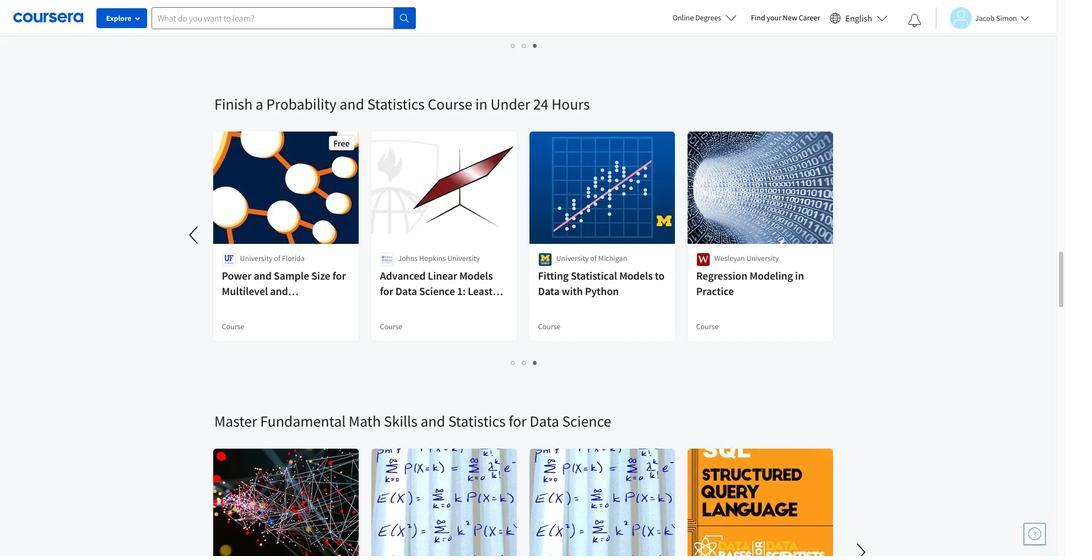 Task type: vqa. For each thing, say whether or not it's contained in the screenshot.
the top "CERTIFICATE"
no



Task type: describe. For each thing, give the bounding box(es) containing it.
regression modeling in practice
[[697, 269, 804, 298]]

power and sample size for multilevel and longitudinal study designs
[[222, 269, 350, 314]]

michigan
[[599, 253, 628, 263]]

wesleyan university image
[[697, 253, 710, 267]]

2 button for 3 button associated with list within finish a probability and statistics course in under 24 hours carousel 'element'
[[519, 357, 530, 369]]

1 university from the left
[[240, 253, 273, 263]]

models for 1:
[[460, 269, 493, 283]]

university of florida
[[240, 253, 305, 263]]

finish
[[214, 94, 253, 114]]

show notifications image
[[908, 14, 921, 27]]

finish a probability and statistics course in under 24 hours carousel element
[[0, 61, 843, 379]]

specialization link
[[687, 0, 834, 25]]

3 button for list within finish a probability and statistics course in under 24 hours carousel 'element'
[[530, 357, 541, 369]]

new
[[783, 13, 797, 23]]

in inside regression modeling in practice
[[796, 269, 804, 283]]

find your new career link
[[746, 11, 826, 25]]

previous slide image
[[181, 222, 208, 249]]

free
[[334, 138, 350, 149]]

university of florida image
[[222, 253, 236, 267]]

florida
[[282, 253, 305, 263]]

skills
[[384, 412, 418, 431]]

find
[[751, 13, 765, 23]]

3 button for first list from the top
[[530, 39, 541, 52]]

models for python
[[620, 269, 653, 283]]

master fundamental math skills and statistics for data science
[[214, 412, 611, 431]]

chevron down image
[[42, 17, 50, 24]]

your
[[767, 13, 781, 23]]

list inside finish a probability and statistics course in under 24 hours carousel 'element'
[[214, 357, 834, 369]]

data science foundations: statistical inference specialization by university of colorado boulder, image
[[371, 449, 517, 557]]

and down sample
[[270, 284, 288, 298]]

hopkins
[[419, 253, 446, 263]]

specialization
[[697, 4, 742, 14]]

online degrees button
[[664, 6, 746, 30]]

3 university from the left
[[557, 253, 589, 263]]

jacob
[[975, 13, 995, 23]]

1 button for "2" button inside the finish a probability and statistics course in under 24 hours carousel 'element'
[[508, 357, 519, 369]]

1 list from the top
[[214, 39, 834, 52]]

least
[[468, 284, 493, 298]]

online
[[673, 13, 694, 23]]

practice
[[697, 284, 734, 298]]

university of michigan
[[557, 253, 628, 263]]

wesleyan
[[715, 253, 745, 263]]

the structured query language (sql) course by university of colorado boulder, image
[[688, 449, 834, 557]]

fitting
[[538, 269, 569, 283]]

to
[[655, 269, 665, 283]]

probability theory: foundation for data science course by university of colorado boulder, image
[[530, 449, 676, 557]]

fitting statistical models to data with python
[[538, 269, 665, 298]]

24
[[533, 94, 549, 114]]

coursera image
[[13, 9, 83, 27]]

university of michigan image
[[538, 253, 552, 267]]

explore button
[[96, 8, 147, 28]]

johns hopkins university image
[[380, 253, 394, 267]]

data for science
[[396, 284, 417, 298]]

statistics inside 'element'
[[367, 94, 425, 114]]

statistical
[[571, 269, 617, 283]]

and right skills
[[421, 412, 445, 431]]

career
[[799, 13, 820, 23]]

master fundamental math skills and statistics for data science link
[[214, 412, 611, 431]]

of for and
[[274, 253, 281, 263]]

longitudinal
[[222, 300, 282, 314]]

1 course link from the left
[[212, 0, 360, 25]]



Task type: locate. For each thing, give the bounding box(es) containing it.
university up linear
[[448, 253, 480, 263]]

of for statistical
[[591, 253, 597, 263]]

fundamental
[[260, 412, 346, 431]]

0 horizontal spatial statistics
[[367, 94, 425, 114]]

for
[[333, 269, 346, 283], [380, 284, 394, 298], [509, 412, 527, 431]]

python
[[585, 284, 619, 298]]

2
[[522, 40, 527, 51], [522, 358, 527, 368]]

1 vertical spatial 2
[[522, 358, 527, 368]]

and
[[340, 94, 364, 114], [254, 269, 272, 283], [270, 284, 288, 298], [421, 412, 445, 431]]

2 course link from the left
[[370, 0, 518, 25]]

2 button
[[519, 39, 530, 52], [519, 357, 530, 369]]

1 vertical spatial 3 button
[[530, 357, 541, 369]]

data inside the 'advanced linear models for data science 1: least squares'
[[396, 284, 417, 298]]

regression
[[697, 269, 748, 283]]

1:
[[457, 284, 466, 298]]

0 vertical spatial in
[[475, 94, 488, 114]]

2 inside 'element'
[[522, 358, 527, 368]]

sample
[[274, 269, 309, 283]]

1 of from the left
[[274, 253, 281, 263]]

explore
[[106, 13, 131, 23]]

university up the modeling
[[747, 253, 779, 263]]

in
[[475, 94, 488, 114], [796, 269, 804, 283]]

0 horizontal spatial in
[[475, 94, 488, 114]]

2 3 from the top
[[533, 358, 538, 368]]

johns
[[398, 253, 418, 263]]

2 3 button from the top
[[530, 357, 541, 369]]

master
[[214, 412, 257, 431]]

1 2 button from the top
[[519, 39, 530, 52]]

2 of from the left
[[591, 253, 597, 263]]

1 horizontal spatial science
[[562, 412, 611, 431]]

and down university of florida
[[254, 269, 272, 283]]

designs
[[313, 300, 350, 314]]

jacob simon button
[[936, 7, 1029, 29]]

jacob simon
[[975, 13, 1017, 23]]

modeling
[[750, 269, 793, 283]]

2 for list within finish a probability and statistics course in under 24 hours carousel 'element'
[[522, 358, 527, 368]]

1 for 3 button corresponding to first list from the top
[[511, 40, 516, 51]]

for inside power and sample size for multilevel and longitudinal study designs
[[333, 269, 346, 283]]

models inside fitting statistical models to data with python
[[620, 269, 653, 283]]

finish a probability and statistics course in under 24 hours
[[214, 94, 590, 114]]

1 vertical spatial 3
[[533, 358, 538, 368]]

1 3 button from the top
[[530, 39, 541, 52]]

1 button
[[508, 39, 519, 52], [508, 357, 519, 369]]

course link
[[212, 0, 360, 25], [370, 0, 518, 25]]

3
[[533, 40, 538, 51], [533, 358, 538, 368]]

2 university from the left
[[448, 253, 480, 263]]

models inside the 'advanced linear models for data science 1: least squares'
[[460, 269, 493, 283]]

0 vertical spatial 2 button
[[519, 39, 530, 52]]

1 for 3 button associated with list within finish a probability and statistics course in under 24 hours carousel 'element'
[[511, 358, 516, 368]]

0 vertical spatial list
[[214, 39, 834, 52]]

What do you want to learn? text field
[[152, 7, 394, 29]]

find your new career
[[751, 13, 820, 23]]

english
[[846, 12, 872, 23]]

of left florida
[[274, 253, 281, 263]]

of
[[274, 253, 281, 263], [591, 253, 597, 263]]

0 horizontal spatial science
[[420, 284, 455, 298]]

models up the least
[[460, 269, 493, 283]]

4 university from the left
[[747, 253, 779, 263]]

english button
[[826, 0, 892, 36]]

1 horizontal spatial of
[[591, 253, 597, 263]]

statistics
[[367, 94, 425, 114], [448, 412, 506, 431]]

and up free
[[340, 94, 364, 114]]

university
[[240, 253, 273, 263], [448, 253, 480, 263], [557, 253, 589, 263], [747, 253, 779, 263]]

1 horizontal spatial models
[[620, 269, 653, 283]]

1 2 from the top
[[522, 40, 527, 51]]

johns hopkins university
[[398, 253, 480, 263]]

2 1 from the top
[[511, 358, 516, 368]]

master fundamental math skills and statistics for data science carousel element
[[209, 379, 1065, 557]]

2 1 button from the top
[[508, 357, 519, 369]]

a
[[256, 94, 263, 114]]

2 horizontal spatial for
[[509, 412, 527, 431]]

1 horizontal spatial for
[[380, 284, 394, 298]]

probability
[[266, 94, 337, 114]]

foundations of data structures and algorithms specialization by university of colorado boulder, image
[[213, 449, 359, 557]]

squares
[[380, 300, 418, 314]]

science
[[420, 284, 455, 298], [562, 412, 611, 431]]

0 vertical spatial statistics
[[367, 94, 425, 114]]

next slide image
[[848, 539, 875, 557]]

in left under
[[475, 94, 488, 114]]

2 2 from the top
[[522, 358, 527, 368]]

0 vertical spatial for
[[333, 269, 346, 283]]

2 for first list from the top
[[522, 40, 527, 51]]

0 vertical spatial science
[[420, 284, 455, 298]]

study
[[284, 300, 311, 314]]

1 horizontal spatial statistics
[[448, 412, 506, 431]]

for inside the 'advanced linear models for data science 1: least squares'
[[380, 284, 394, 298]]

models
[[460, 269, 493, 283], [620, 269, 653, 283]]

None search field
[[152, 7, 416, 29]]

with
[[562, 284, 583, 298]]

data for with
[[538, 284, 560, 298]]

1 models from the left
[[460, 269, 493, 283]]

1 vertical spatial list
[[214, 357, 834, 369]]

1
[[511, 40, 516, 51], [511, 358, 516, 368]]

0 vertical spatial 1
[[511, 40, 516, 51]]

list
[[214, 39, 834, 52], [214, 357, 834, 369]]

models left to at the right of page
[[620, 269, 653, 283]]

in right the modeling
[[796, 269, 804, 283]]

0 horizontal spatial course link
[[212, 0, 360, 25]]

2 button for 3 button corresponding to first list from the top
[[519, 39, 530, 52]]

0 horizontal spatial of
[[274, 253, 281, 263]]

0 vertical spatial 3
[[533, 40, 538, 51]]

1 3 from the top
[[533, 40, 538, 51]]

3 button
[[530, 39, 541, 52], [530, 357, 541, 369]]

1 horizontal spatial course link
[[370, 0, 518, 25]]

0 horizontal spatial models
[[460, 269, 493, 283]]

2 button inside finish a probability and statistics course in under 24 hours carousel 'element'
[[519, 357, 530, 369]]

3 inside finish a probability and statistics course in under 24 hours carousel 'element'
[[533, 358, 538, 368]]

1 vertical spatial 1
[[511, 358, 516, 368]]

linear
[[428, 269, 458, 283]]

1 vertical spatial 1 button
[[508, 357, 519, 369]]

math
[[349, 412, 381, 431]]

1 vertical spatial 2 button
[[519, 357, 530, 369]]

1 1 from the top
[[511, 40, 516, 51]]

university up power
[[240, 253, 273, 263]]

size
[[312, 269, 331, 283]]

simon
[[996, 13, 1017, 23]]

0 horizontal spatial for
[[333, 269, 346, 283]]

1 1 button from the top
[[508, 39, 519, 52]]

1 vertical spatial for
[[380, 284, 394, 298]]

1 vertical spatial in
[[796, 269, 804, 283]]

2 2 button from the top
[[519, 357, 530, 369]]

advanced
[[380, 269, 426, 283]]

0 vertical spatial 3 button
[[530, 39, 541, 52]]

under
[[491, 94, 530, 114]]

0 vertical spatial 2
[[522, 40, 527, 51]]

degrees
[[695, 13, 721, 23]]

2 models from the left
[[620, 269, 653, 283]]

hours
[[552, 94, 590, 114]]

1 button inside finish a probability and statistics course in under 24 hours carousel 'element'
[[508, 357, 519, 369]]

advanced linear models for data science 1: least squares
[[380, 269, 493, 314]]

wesleyan university
[[715, 253, 779, 263]]

0 vertical spatial 1 button
[[508, 39, 519, 52]]

1 vertical spatial science
[[562, 412, 611, 431]]

data
[[396, 284, 417, 298], [538, 284, 560, 298], [530, 412, 559, 431]]

of up statistical at the right
[[591, 253, 597, 263]]

university up fitting
[[557, 253, 589, 263]]

course
[[222, 4, 245, 14], [380, 4, 403, 14], [428, 94, 472, 114], [222, 322, 245, 332], [380, 322, 403, 332], [538, 322, 561, 332], [697, 322, 719, 332]]

help center image
[[1028, 528, 1042, 541]]

2 list from the top
[[214, 357, 834, 369]]

1 horizontal spatial in
[[796, 269, 804, 283]]

1 button for "2" button for 3 button corresponding to first list from the top
[[508, 39, 519, 52]]

power
[[222, 269, 252, 283]]

online degrees
[[673, 13, 721, 23]]

1 vertical spatial statistics
[[448, 412, 506, 431]]

multilevel
[[222, 284, 268, 298]]

data inside fitting statistical models to data with python
[[538, 284, 560, 298]]

1 inside finish a probability and statistics course in under 24 hours carousel 'element'
[[511, 358, 516, 368]]

science inside the 'advanced linear models for data science 1: least squares'
[[420, 284, 455, 298]]

2 vertical spatial for
[[509, 412, 527, 431]]



